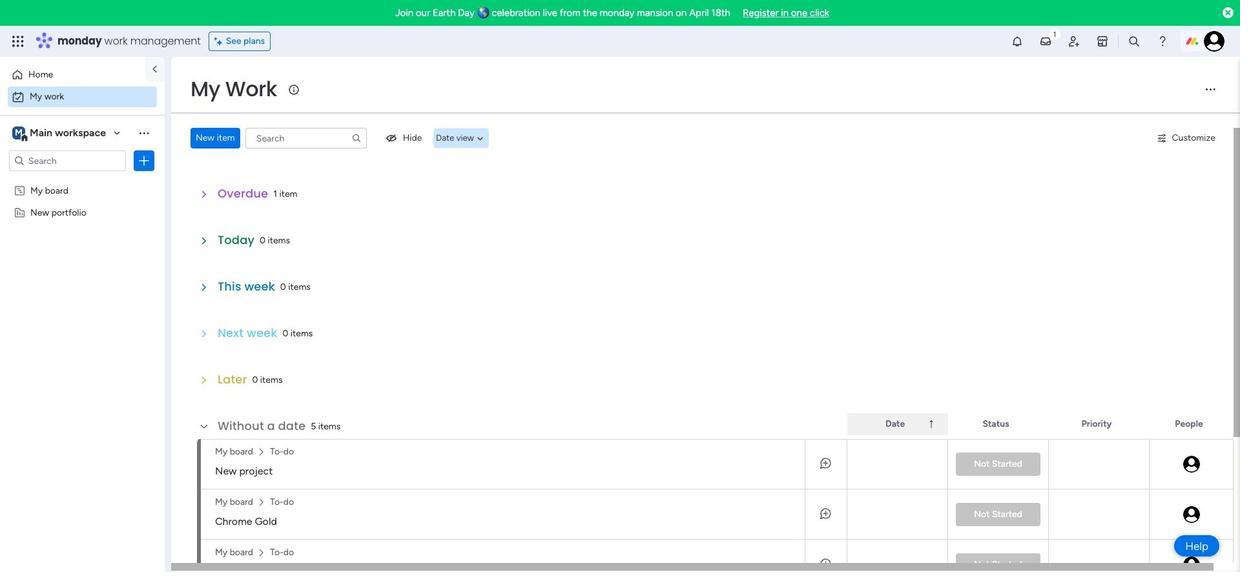 Task type: locate. For each thing, give the bounding box(es) containing it.
workspace image
[[12, 126, 25, 140]]

1 horizontal spatial jacob simon image
[[1205, 31, 1225, 52]]

1 horizontal spatial options image
[[180, 535, 190, 573]]

jacob simon image up the menu icon
[[1205, 31, 1225, 52]]

search everything image
[[1128, 35, 1141, 48]]

update feed image
[[1040, 35, 1053, 48]]

jacob simon image up jacob simon icon at the bottom right of the page
[[1182, 455, 1202, 474]]

menu image
[[1205, 83, 1218, 96]]

monday marketplace image
[[1097, 35, 1110, 48]]

list box
[[0, 177, 165, 398]]

0 horizontal spatial options image
[[138, 154, 151, 167]]

help image
[[1157, 35, 1170, 48]]

None search field
[[245, 128, 367, 149]]

option
[[8, 65, 138, 85], [8, 87, 157, 107], [0, 179, 165, 181]]

column header
[[848, 414, 949, 436]]

jacob simon image
[[1182, 505, 1202, 524]]

sort image
[[927, 419, 937, 430]]

workspace selection element
[[12, 125, 108, 142]]

0 horizontal spatial jacob simon image
[[1182, 455, 1202, 474]]

invite members image
[[1068, 35, 1081, 48]]

jacob simon image
[[1205, 31, 1225, 52], [1182, 455, 1202, 474]]

options image
[[138, 154, 151, 167], [180, 535, 190, 573]]

1 vertical spatial jacob simon image
[[1182, 455, 1202, 474]]

1 image
[[1050, 26, 1061, 41]]



Task type: vqa. For each thing, say whether or not it's contained in the screenshot.
Options icon
yes



Task type: describe. For each thing, give the bounding box(es) containing it.
0 vertical spatial options image
[[138, 154, 151, 167]]

2 vertical spatial option
[[0, 179, 165, 181]]

Filter dashboard by text search field
[[245, 128, 367, 149]]

notifications image
[[1011, 35, 1024, 48]]

1 vertical spatial options image
[[180, 535, 190, 573]]

search image
[[351, 133, 362, 143]]

0 vertical spatial option
[[8, 65, 138, 85]]

workspace options image
[[138, 127, 151, 139]]

Search in workspace field
[[27, 153, 108, 168]]

select product image
[[12, 35, 25, 48]]

see plans image
[[214, 34, 226, 48]]

0 vertical spatial jacob simon image
[[1205, 31, 1225, 52]]

1 vertical spatial option
[[8, 87, 157, 107]]



